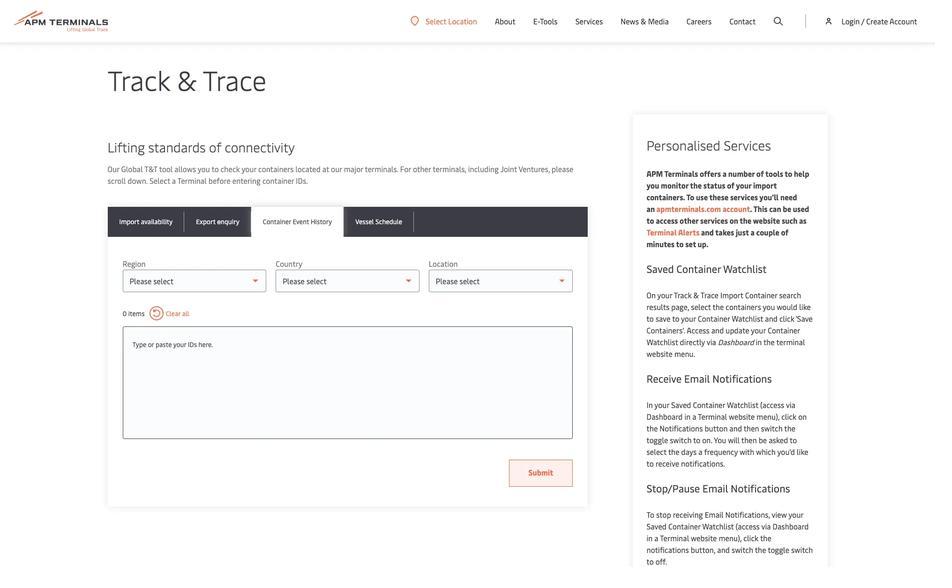 Task type: describe. For each thing, give the bounding box(es) containing it.
notifications
[[647, 545, 690, 555]]

global inside our global t&t tool allows you to check your containers located at our major terminals. for other terminals, including joint ventures, please scroll down. select a terminal before entering container ids.
[[121, 164, 143, 174]]

receive email notifications
[[647, 372, 773, 386]]

vessel schedule button
[[344, 207, 414, 237]]

page,
[[672, 302, 690, 312]]

you'll
[[760, 192, 779, 202]]

select inside in your saved container watchlist (access via dashboard in a terminal website menu), click on the notifications button and then switch the toggle switch to on. you will then be asked to select the days a frequency with which you'd like to receive notifications.
[[647, 447, 667, 457]]

major
[[344, 164, 364, 174]]

you
[[715, 435, 727, 445]]

paste
[[156, 340, 172, 349]]

menu.
[[675, 349, 696, 359]]

notifications inside in your saved container watchlist (access via dashboard in a terminal website menu), click on the notifications button and then switch the toggle switch to on. you will then be asked to select the days a frequency with which you'd like to receive notifications.
[[660, 423, 704, 434]]

to inside apm terminals offers a number of tools to help you monitor the status of your import containers. to use these services you'll need an
[[687, 192, 695, 202]]

of down number
[[728, 180, 735, 190]]

the inside on your track & trace import container search results page, select the containers you would like to save to your container watchlist and click 'save containers'. access and update your container watchlist directly via
[[713, 302, 725, 312]]

asked
[[769, 435, 789, 445]]

website inside "in the terminal website menu."
[[647, 349, 673, 359]]

via inside the to stop receiving email notifications, view your saved container watchlist (access via dashboard in a terminal website menu), click the notifications button, and switch the toggle switch to off.
[[762, 521, 772, 532]]

history
[[311, 217, 332, 226]]

your inside the to stop receiving email notifications, view your saved container watchlist (access via dashboard in a terminal website menu), click the notifications button, and switch the toggle switch to off.
[[789, 510, 804, 520]]

to stop receiving email notifications, view your saved container watchlist (access via dashboard in a terminal website menu), click the notifications button, and switch the toggle switch to off.
[[647, 510, 814, 567]]

dashboard inside the to stop receiving email notifications, view your saved container watchlist (access via dashboard in a terminal website menu), click the notifications button, and switch the toggle switch to off.
[[773, 521, 810, 532]]

and up "in the terminal website menu."
[[712, 325, 725, 335]]

apmterminals.com account link
[[656, 204, 751, 214]]

other inside our global t&t tool allows you to check your containers located at our major terminals. for other terminals, including joint ventures, please scroll down. select a terminal before entering container ids.
[[413, 164, 431, 174]]

container up terminal
[[768, 325, 801, 335]]

apm terminals offers a number of tools to help you monitor the status of your import containers. to use these services you'll need an
[[647, 168, 810, 214]]

toggle inside the to stop receiving email notifications, view your saved container watchlist (access via dashboard in a terminal website menu), click the notifications button, and switch the toggle switch to off.
[[769, 545, 790, 555]]

0 horizontal spatial trace
[[203, 61, 267, 98]]

(access inside in your saved container watchlist (access via dashboard in a terminal website menu), click on the notifications button and then switch the toggle switch to on. you will then be asked to select the days a frequency with which you'd like to receive notifications.
[[761, 400, 785, 410]]

/
[[862, 16, 865, 26]]

saved inside in your saved container watchlist (access via dashboard in a terminal website menu), click on the notifications button and then switch the toggle switch to on. you will then be asked to select the days a frequency with which you'd like to receive notifications.
[[672, 400, 692, 410]]

receive
[[656, 458, 680, 469]]

container down up.
[[677, 262, 722, 276]]

website inside the to stop receiving email notifications, view your saved container watchlist (access via dashboard in a terminal website menu), click the notifications button, and switch the toggle switch to off.
[[692, 533, 718, 543]]

type
[[133, 340, 147, 349]]

terminal inside the to stop receiving email notifications, view your saved container watchlist (access via dashboard in a terminal website menu), click the notifications button, and switch the toggle switch to off.
[[661, 533, 690, 543]]

login
[[842, 16, 861, 26]]

terminal inside . this can be used to access other services on the website such as terminal alerts
[[647, 227, 677, 237]]

country
[[276, 259, 303, 269]]

clear all button
[[149, 306, 189, 320]]

news
[[621, 16, 640, 26]]

about
[[495, 16, 516, 26]]

click inside the to stop receiving email notifications, view your saved container watchlist (access via dashboard in a terminal website menu), click the notifications button, and switch the toggle switch to off.
[[744, 533, 759, 543]]

t&t
[[145, 164, 158, 174]]

services inside . this can be used to access other services on the website such as terminal alerts
[[701, 215, 729, 226]]

click inside in your saved container watchlist (access via dashboard in a terminal website menu), click on the notifications button and then switch the toggle switch to on. you will then be asked to select the days a frequency with which you'd like to receive notifications.
[[782, 411, 797, 422]]

such
[[783, 215, 798, 226]]

1 vertical spatial location
[[429, 259, 458, 269]]

a inside the to stop receiving email notifications, view your saved container watchlist (access via dashboard in a terminal website menu), click the notifications button, and switch the toggle switch to off.
[[655, 533, 659, 543]]

toggle inside in your saved container watchlist (access via dashboard in a terminal website menu), click on the notifications button and then switch the toggle switch to on. you will then be asked to select the days a frequency with which you'd like to receive notifications.
[[647, 435, 669, 445]]

our
[[108, 164, 119, 174]]

results
[[647, 302, 670, 312]]

your inside our global t&t tool allows you to check your containers located at our major terminals. for other terminals, including joint ventures, please scroll down. select a terminal before entering container ids.
[[242, 164, 257, 174]]

in the terminal website menu.
[[647, 337, 806, 359]]

and inside in your saved container watchlist (access via dashboard in a terminal website menu), click on the notifications button and then switch the toggle switch to on. you will then be asked to select the days a frequency with which you'd like to receive notifications.
[[730, 423, 743, 434]]

your up results at the bottom of page
[[658, 290, 673, 300]]

the inside "in the terminal website menu."
[[764, 337, 776, 347]]

select inside on your track & trace import container search results page, select the containers you would like to save to your container watchlist and click 'save containers'. access and update your container watchlist directly via
[[692, 302, 712, 312]]

update
[[726, 325, 750, 335]]

terminals,
[[433, 164, 467, 174]]

container inside button
[[263, 217, 291, 226]]

to left save
[[647, 313, 654, 324]]

your inside in your saved container watchlist (access via dashboard in a terminal website menu), click on the notifications button and then switch the toggle switch to on. you will then be asked to select the days a frequency with which you'd like to receive notifications.
[[655, 400, 670, 410]]

track inside on your track & trace import container search results page, select the containers you would like to save to your container watchlist and click 'save containers'. access and update your container watchlist directly via
[[674, 290, 692, 300]]

of up check
[[209, 138, 222, 156]]

terminal alerts link
[[647, 227, 700, 237]]

you inside on your track & trace import container search results page, select the containers you would like to save to your container watchlist and click 'save containers'. access and update your container watchlist directly via
[[764, 302, 776, 312]]

schedule
[[376, 217, 403, 226]]

joint
[[501, 164, 517, 174]]

connectivity
[[225, 138, 295, 156]]

to inside our global t&t tool allows you to check your containers located at our major terminals. for other terminals, including joint ventures, please scroll down. select a terminal before entering container ids.
[[212, 164, 219, 174]]

up.
[[698, 239, 709, 249]]

and takes just a couple of minutes to set up.
[[647, 227, 789, 249]]

would
[[778, 302, 798, 312]]

stop/pause
[[647, 481, 701, 495]]

select inside our global t&t tool allows you to check your containers located at our major terminals. for other terminals, including joint ventures, please scroll down. select a terminal before entering container ids.
[[150, 175, 170, 186]]

on inside in your saved container watchlist (access via dashboard in a terminal website menu), click on the notifications button and then switch the toggle switch to on. you will then be asked to select the days a frequency with which you'd like to receive notifications.
[[799, 411, 808, 422]]

the inside apm terminals offers a number of tools to help you monitor the status of your import containers. to use these services you'll need an
[[691, 180, 702, 190]]

region
[[123, 259, 146, 269]]

import availability button
[[108, 207, 184, 237]]

notifications.
[[682, 458, 726, 469]]

alerts
[[679, 227, 700, 237]]

in inside the to stop receiving email notifications, view your saved container watchlist (access via dashboard in a terminal website menu), click the notifications button, and switch the toggle switch to off.
[[647, 533, 653, 543]]

a right days
[[699, 447, 703, 457]]

email for receive
[[685, 372, 711, 386]]

used
[[794, 204, 810, 214]]

these
[[710, 192, 729, 202]]

.
[[751, 204, 753, 214]]

save
[[656, 313, 671, 324]]

track & trace
[[108, 61, 267, 98]]

click inside on your track & trace import container search results page, select the containers you would like to save to your container watchlist and click 'save containers'. access and update your container watchlist directly via
[[780, 313, 795, 324]]

a up days
[[693, 411, 697, 422]]

for
[[401, 164, 411, 174]]

home
[[128, 31, 146, 40]]

and inside the to stop receiving email notifications, view your saved container watchlist (access via dashboard in a terminal website menu), click the notifications button, and switch the toggle switch to off.
[[718, 545, 730, 555]]

services button
[[576, 0, 603, 42]]

on.
[[703, 435, 713, 445]]

a inside our global t&t tool allows you to check your containers located at our major terminals. for other terminals, including joint ventures, please scroll down. select a terminal before entering container ids.
[[172, 175, 176, 186]]

select location
[[426, 16, 478, 26]]

to inside the to stop receiving email notifications, view your saved container watchlist (access via dashboard in a terminal website menu), click the notifications button, and switch the toggle switch to off.
[[647, 510, 655, 520]]

notifications,
[[726, 510, 771, 520]]

menu), inside the to stop receiving email notifications, view your saved container watchlist (access via dashboard in a terminal website menu), click the notifications button, and switch the toggle switch to off.
[[719, 533, 742, 543]]

& for media
[[641, 16, 647, 26]]

import inside on your track & trace import container search results page, select the containers you would like to save to your container watchlist and click 'save containers'. access and update your container watchlist directly via
[[721, 290, 744, 300]]

to down page,
[[673, 313, 680, 324]]

notifications for receive email notifications
[[713, 372, 773, 386]]

down.
[[128, 175, 148, 186]]

tool
[[159, 164, 173, 174]]

on your track & trace import container search results page, select the containers you would like to save to your container watchlist and click 'save containers'. access and update your container watchlist directly via
[[647, 290, 814, 347]]

e-tools
[[534, 16, 558, 26]]

on
[[647, 290, 656, 300]]

of up import on the right of the page
[[757, 168, 765, 179]]

email inside the to stop receiving email notifications, view your saved container watchlist (access via dashboard in a terminal website menu), click the notifications button, and switch the toggle switch to off.
[[705, 510, 724, 520]]

your down page,
[[682, 313, 697, 324]]

minutes
[[647, 239, 675, 249]]

receive
[[647, 372, 682, 386]]

services inside apm terminals offers a number of tools to help you monitor the status of your import containers. to use these services you'll need an
[[731, 192, 759, 202]]

1 vertical spatial then
[[742, 435, 758, 445]]

you inside our global t&t tool allows you to check your containers located at our major terminals. for other terminals, including joint ventures, please scroll down. select a terminal before entering container ids.
[[198, 164, 210, 174]]

saved container watchlist
[[647, 262, 768, 276]]

a inside and takes just a couple of minutes to set up.
[[751, 227, 755, 237]]

use
[[697, 192, 709, 202]]

careers button
[[687, 0, 712, 42]]

account
[[723, 204, 751, 214]]

off.
[[656, 556, 668, 567]]

watchlist inside in your saved container watchlist (access via dashboard in a terminal website menu), click on the notifications button and then switch the toggle switch to on. you will then be asked to select the days a frequency with which you'd like to receive notifications.
[[728, 400, 759, 410]]

email for stop/pause
[[703, 481, 729, 495]]

contact button
[[730, 0, 756, 42]]

terminals
[[665, 168, 699, 179]]

1 vertical spatial services
[[725, 136, 772, 154]]

your left ids
[[173, 340, 186, 349]]

type or paste your ids here.
[[133, 340, 213, 349]]

watchlist down containers'. at the right bottom
[[647, 337, 679, 347]]

like inside in your saved container watchlist (access via dashboard in a terminal website menu), click on the notifications button and then switch the toggle switch to on. you will then be asked to select the days a frequency with which you'd like to receive notifications.
[[798, 447, 809, 457]]

global home
[[108, 31, 146, 40]]

stop/pause email notifications
[[647, 481, 791, 495]]

saved inside the to stop receiving email notifications, view your saved container watchlist (access via dashboard in a terminal website menu), click the notifications button, and switch the toggle switch to off.
[[647, 521, 667, 532]]

allows
[[175, 164, 196, 174]]

in inside in your saved container watchlist (access via dashboard in a terminal website menu), click on the notifications button and then switch the toggle switch to on. you will then be asked to select the days a frequency with which you'd like to receive notifications.
[[685, 411, 691, 422]]

export
[[196, 217, 216, 226]]

media
[[649, 16, 669, 26]]

0 items
[[123, 309, 145, 318]]

container
[[263, 175, 294, 186]]

all
[[182, 309, 189, 318]]

button,
[[691, 545, 716, 555]]

in your saved container watchlist (access via dashboard in a terminal website menu), click on the notifications button and then switch the toggle switch to on. you will then be asked to select the days a frequency with which you'd like to receive notifications.
[[647, 400, 809, 469]]

on inside . this can be used to access other services on the website such as terminal alerts
[[730, 215, 739, 226]]

0 vertical spatial then
[[744, 423, 760, 434]]

containers'.
[[647, 325, 686, 335]]

container up the would
[[746, 290, 778, 300]]



Task type: locate. For each thing, give the bounding box(es) containing it.
notifications for stop/pause email notifications
[[731, 481, 791, 495]]

email down notifications.
[[703, 481, 729, 495]]

to inside and takes just a couple of minutes to set up.
[[677, 239, 684, 249]]

tt image
[[0, 0, 936, 27]]

0 vertical spatial track
[[108, 61, 170, 98]]

you down apm
[[647, 180, 660, 190]]

notifications up the notifications, at the bottom of page
[[731, 481, 791, 495]]

0 horizontal spatial in
[[647, 533, 653, 543]]

1 horizontal spatial services
[[731, 192, 759, 202]]

other right for
[[413, 164, 431, 174]]

'save
[[796, 313, 814, 324]]

services up takes
[[701, 215, 729, 226]]

be up which
[[759, 435, 768, 445]]

event
[[293, 217, 309, 226]]

be inside in your saved container watchlist (access via dashboard in a terminal website menu), click on the notifications button and then switch the toggle switch to on. you will then be asked to select the days a frequency with which you'd like to receive notifications.
[[759, 435, 768, 445]]

containers inside our global t&t tool allows you to check your containers located at our major terminals. for other terminals, including joint ventures, please scroll down. select a terminal before entering container ids.
[[259, 164, 294, 174]]

0 vertical spatial on
[[730, 215, 739, 226]]

notifications
[[713, 372, 773, 386], [660, 423, 704, 434], [731, 481, 791, 495]]

1 vertical spatial import
[[721, 290, 744, 300]]

1 vertical spatial email
[[703, 481, 729, 495]]

please
[[552, 164, 574, 174]]

0 horizontal spatial select
[[150, 175, 170, 186]]

terminal inside our global t&t tool allows you to check your containers located at our major terminals. for other terminals, including joint ventures, please scroll down. select a terminal before entering container ids.
[[178, 175, 207, 186]]

website down containers'. at the right bottom
[[647, 349, 673, 359]]

personalised services
[[647, 136, 772, 154]]

import inside the import availability button
[[119, 217, 139, 226]]

watchlist down just
[[724, 262, 768, 276]]

0 horizontal spatial via
[[707, 337, 717, 347]]

in
[[647, 400, 653, 410]]

watchlist
[[724, 262, 768, 276], [732, 313, 764, 324], [647, 337, 679, 347], [728, 400, 759, 410], [703, 521, 735, 532]]

export еnquiry button
[[184, 207, 251, 237]]

website up button,
[[692, 533, 718, 543]]

tab list
[[108, 207, 588, 237]]

0 horizontal spatial import
[[119, 217, 139, 226]]

a right offers
[[723, 168, 727, 179]]

1 vertical spatial services
[[701, 215, 729, 226]]

2 vertical spatial dashboard
[[773, 521, 810, 532]]

watchlist up button,
[[703, 521, 735, 532]]

offers
[[700, 168, 722, 179]]

0 vertical spatial services
[[576, 16, 603, 26]]

select up "receive"
[[647, 447, 667, 457]]

dashboard inside in your saved container watchlist (access via dashboard in a terminal website menu), click on the notifications button and then switch the toggle switch to on. you will then be asked to select the days a frequency with which you'd like to receive notifications.
[[647, 411, 683, 422]]

to left use
[[687, 192, 695, 202]]

in up days
[[685, 411, 691, 422]]

be inside . this can be used to access other services on the website such as terminal alerts
[[784, 204, 792, 214]]

services up number
[[725, 136, 772, 154]]

2 vertical spatial in
[[647, 533, 653, 543]]

container up the 'access'
[[698, 313, 731, 324]]

other inside . this can be used to access other services on the website such as terminal alerts
[[680, 215, 699, 226]]

access
[[687, 325, 710, 335]]

& for trace
[[177, 61, 197, 98]]

1 horizontal spatial menu),
[[757, 411, 780, 422]]

number
[[729, 168, 755, 179]]

terminal inside in your saved container watchlist (access via dashboard in a terminal website menu), click on the notifications button and then switch the toggle switch to on. you will then be asked to select the days a frequency with which you'd like to receive notifications.
[[699, 411, 728, 422]]

1 vertical spatial on
[[799, 411, 808, 422]]

1 horizontal spatial be
[[784, 204, 792, 214]]

directly
[[681, 337, 706, 347]]

2 horizontal spatial dashboard
[[773, 521, 810, 532]]

like
[[800, 302, 812, 312], [798, 447, 809, 457]]

email down menu.
[[685, 372, 711, 386]]

create
[[867, 16, 889, 26]]

click down the notifications, at the bottom of page
[[744, 533, 759, 543]]

login / create account link
[[825, 0, 918, 42]]

saved down receive
[[672, 400, 692, 410]]

will
[[729, 435, 740, 445]]

global up the down.
[[121, 164, 143, 174]]

terminal up the minutes
[[647, 227, 677, 237]]

vessel
[[356, 217, 374, 226]]

search
[[780, 290, 802, 300]]

track down home
[[108, 61, 170, 98]]

& inside "popup button"
[[641, 16, 647, 26]]

an
[[647, 204, 656, 214]]

0 vertical spatial email
[[685, 372, 711, 386]]

2 horizontal spatial in
[[757, 337, 763, 347]]

you inside apm terminals offers a number of tools to help you monitor the status of your import containers. to use these services you'll need an
[[647, 180, 660, 190]]

global left home
[[108, 31, 127, 40]]

saved down stop
[[647, 521, 667, 532]]

which
[[757, 447, 776, 457]]

0 vertical spatial services
[[731, 192, 759, 202]]

apm
[[647, 168, 664, 179]]

menu), inside in your saved container watchlist (access via dashboard in a terminal website menu), click on the notifications button and then switch the toggle switch to on. you will then be asked to select the days a frequency with which you'd like to receive notifications.
[[757, 411, 780, 422]]

0 vertical spatial menu),
[[757, 411, 780, 422]]

click up asked
[[782, 411, 797, 422]]

switch
[[762, 423, 783, 434], [671, 435, 692, 445], [732, 545, 754, 555], [792, 545, 814, 555]]

to left set
[[677, 239, 684, 249]]

items
[[128, 309, 145, 318]]

0 vertical spatial be
[[784, 204, 792, 214]]

&
[[641, 16, 647, 26], [177, 61, 197, 98], [694, 290, 700, 300]]

0 vertical spatial toggle
[[647, 435, 669, 445]]

notifications down "in the terminal website menu."
[[713, 372, 773, 386]]

0 vertical spatial saved
[[647, 262, 675, 276]]

trace
[[203, 61, 267, 98], [701, 290, 719, 300]]

website inside in your saved container watchlist (access via dashboard in a terminal website menu), click on the notifications button and then switch the toggle switch to on. you will then be asked to select the days a frequency with which you'd like to receive notifications.
[[730, 411, 756, 422]]

container up button
[[694, 400, 726, 410]]

via inside on your track & trace import container search results page, select the containers you would like to save to your container watchlist and click 'save containers'. access and update your container watchlist directly via
[[707, 337, 717, 347]]

1 horizontal spatial select
[[426, 16, 447, 26]]

1 vertical spatial toggle
[[769, 545, 790, 555]]

stop
[[657, 510, 672, 520]]

1 vertical spatial in
[[685, 411, 691, 422]]

global home link
[[108, 31, 146, 40]]

(access inside the to stop receiving email notifications, view your saved container watchlist (access via dashboard in a terminal website menu), click the notifications button, and switch the toggle switch to off.
[[736, 521, 761, 532]]

scroll
[[108, 175, 126, 186]]

track up page,
[[674, 290, 692, 300]]

1 horizontal spatial import
[[721, 290, 744, 300]]

to up you'd
[[791, 435, 798, 445]]

located
[[296, 164, 321, 174]]

your right the "in"
[[655, 400, 670, 410]]

(access up asked
[[761, 400, 785, 410]]

import availability
[[119, 217, 173, 226]]

2 vertical spatial notifications
[[731, 481, 791, 495]]

2 vertical spatial click
[[744, 533, 759, 543]]

0 vertical spatial location
[[449, 16, 478, 26]]

you left the would
[[764, 302, 776, 312]]

dashboard down the "in"
[[647, 411, 683, 422]]

like right you'd
[[798, 447, 809, 457]]

(access down the notifications, at the bottom of page
[[736, 521, 761, 532]]

terminals.
[[365, 164, 399, 174]]

1 horizontal spatial on
[[799, 411, 808, 422]]

0 vertical spatial select
[[692, 302, 712, 312]]

tab list containing import availability
[[108, 207, 588, 237]]

and right button,
[[718, 545, 730, 555]]

0 vertical spatial notifications
[[713, 372, 773, 386]]

1 vertical spatial notifications
[[660, 423, 704, 434]]

your down number
[[737, 180, 752, 190]]

0 vertical spatial to
[[687, 192, 695, 202]]

0 horizontal spatial track
[[108, 61, 170, 98]]

0 horizontal spatial to
[[647, 510, 655, 520]]

1 horizontal spatial select
[[692, 302, 712, 312]]

account
[[890, 16, 918, 26]]

to left off. on the right bottom
[[647, 556, 654, 567]]

1 vertical spatial &
[[177, 61, 197, 98]]

1 horizontal spatial in
[[685, 411, 691, 422]]

0 horizontal spatial select
[[647, 447, 667, 457]]

0 horizontal spatial toggle
[[647, 435, 669, 445]]

check
[[221, 164, 240, 174]]

0 vertical spatial like
[[800, 302, 812, 312]]

at
[[323, 164, 329, 174]]

0 vertical spatial containers
[[259, 164, 294, 174]]

1 horizontal spatial dashboard
[[719, 337, 755, 347]]

services right tools
[[576, 16, 603, 26]]

watchlist inside the to stop receiving email notifications, view your saved container watchlist (access via dashboard in a terminal website menu), click the notifications button, and switch the toggle switch to off.
[[703, 521, 735, 532]]

and
[[702, 227, 715, 237], [766, 313, 778, 324], [712, 325, 725, 335], [730, 423, 743, 434], [718, 545, 730, 555]]

1 horizontal spatial via
[[762, 521, 772, 532]]

1 horizontal spatial &
[[641, 16, 647, 26]]

lifting
[[108, 138, 145, 156]]

2 vertical spatial saved
[[647, 521, 667, 532]]

vessel schedule
[[356, 217, 403, 226]]

0 vertical spatial other
[[413, 164, 431, 174]]

click down the would
[[780, 313, 795, 324]]

saved
[[647, 262, 675, 276], [672, 400, 692, 410], [647, 521, 667, 532]]

terminal down allows
[[178, 175, 207, 186]]

terminal
[[777, 337, 806, 347]]

to left 'on.'
[[694, 435, 701, 445]]

login / create account
[[842, 16, 918, 26]]

to inside the to stop receiving email notifications, view your saved container watchlist (access via dashboard in a terminal website menu), click the notifications button, and switch the toggle switch to off.
[[647, 556, 654, 567]]

1 vertical spatial dashboard
[[647, 411, 683, 422]]

2 horizontal spatial you
[[764, 302, 776, 312]]

and up up.
[[702, 227, 715, 237]]

0 horizontal spatial you
[[198, 164, 210, 174]]

container inside the to stop receiving email notifications, view your saved container watchlist (access via dashboard in a terminal website menu), click the notifications button, and switch the toggle switch to off.
[[669, 521, 701, 532]]

1 vertical spatial (access
[[736, 521, 761, 532]]

to up before at the left top
[[212, 164, 219, 174]]

0 vertical spatial via
[[707, 337, 717, 347]]

0 horizontal spatial containers
[[259, 164, 294, 174]]

1 vertical spatial click
[[782, 411, 797, 422]]

export еnquiry
[[196, 217, 240, 226]]

1 vertical spatial via
[[787, 400, 796, 410]]

2 vertical spatial email
[[705, 510, 724, 520]]

select
[[692, 302, 712, 312], [647, 447, 667, 457]]

container down receiving
[[669, 521, 701, 532]]

containers up container
[[259, 164, 294, 174]]

0 horizontal spatial &
[[177, 61, 197, 98]]

like inside on your track & trace import container search results page, select the containers you would like to save to your container watchlist and click 'save containers'. access and update your container watchlist directly via
[[800, 302, 812, 312]]

your right the view
[[789, 510, 804, 520]]

dashboard
[[719, 337, 755, 347], [647, 411, 683, 422], [773, 521, 810, 532]]

1 horizontal spatial track
[[674, 290, 692, 300]]

watchlist up update
[[732, 313, 764, 324]]

1 vertical spatial other
[[680, 215, 699, 226]]

toggle down the view
[[769, 545, 790, 555]]

1 vertical spatial you
[[647, 180, 660, 190]]

1 vertical spatial select
[[647, 447, 667, 457]]

about button
[[495, 0, 516, 42]]

a inside apm terminals offers a number of tools to help you monitor the status of your import containers. to use these services you'll need an
[[723, 168, 727, 179]]

0 horizontal spatial services
[[576, 16, 603, 26]]

other up the 'alerts'
[[680, 215, 699, 226]]

you right allows
[[198, 164, 210, 174]]

import left availability
[[119, 217, 139, 226]]

terminal up button
[[699, 411, 728, 422]]

of
[[209, 138, 222, 156], [757, 168, 765, 179], [728, 180, 735, 190], [782, 227, 789, 237]]

or
[[148, 340, 154, 349]]

dashboard down update
[[719, 337, 755, 347]]

0 vertical spatial (access
[[761, 400, 785, 410]]

and down the would
[[766, 313, 778, 324]]

frequency
[[705, 447, 739, 457]]

trace inside on your track & trace import container search results page, select the containers you would like to save to your container watchlist and click 'save containers'. access and update your container watchlist directly via
[[701, 290, 719, 300]]

in inside "in the terminal website menu."
[[757, 337, 763, 347]]

0 vertical spatial select
[[426, 16, 447, 26]]

0 vertical spatial &
[[641, 16, 647, 26]]

to inside . this can be used to access other services on the website such as terminal alerts
[[647, 215, 655, 226]]

1 vertical spatial menu),
[[719, 533, 742, 543]]

watchlist up button
[[728, 400, 759, 410]]

0 vertical spatial dashboard
[[719, 337, 755, 347]]

0 vertical spatial you
[[198, 164, 210, 174]]

1 vertical spatial to
[[647, 510, 655, 520]]

a right just
[[751, 227, 755, 237]]

1 vertical spatial like
[[798, 447, 809, 457]]

lifting standards of connectivity
[[108, 138, 295, 156]]

1 horizontal spatial (access
[[761, 400, 785, 410]]

0 vertical spatial global
[[108, 31, 127, 40]]

email right receiving
[[705, 510, 724, 520]]

1 vertical spatial be
[[759, 435, 768, 445]]

website up couple
[[754, 215, 781, 226]]

like up the 'save
[[800, 302, 812, 312]]

container left event
[[263, 217, 291, 226]]

to inside apm terminals offers a number of tools to help you monitor the status of your import containers. to use these services you'll need an
[[786, 168, 793, 179]]

toggle up "receive"
[[647, 435, 669, 445]]

to left "receive"
[[647, 458, 654, 469]]

to down an
[[647, 215, 655, 226]]

1 horizontal spatial toggle
[[769, 545, 790, 555]]

0 vertical spatial import
[[119, 217, 139, 226]]

& inside on your track & trace import container search results page, select the containers you would like to save to your container watchlist and click 'save containers'. access and update your container watchlist directly via
[[694, 290, 700, 300]]

1 horizontal spatial other
[[680, 215, 699, 226]]

in left terminal
[[757, 337, 763, 347]]

saved down the minutes
[[647, 262, 675, 276]]

to left the help
[[786, 168, 793, 179]]

the inside . this can be used to access other services on the website such as terminal alerts
[[741, 215, 752, 226]]

import
[[754, 180, 778, 190]]

2 vertical spatial via
[[762, 521, 772, 532]]

1 horizontal spatial trace
[[701, 290, 719, 300]]

website inside . this can be used to access other services on the website such as terminal alerts
[[754, 215, 781, 226]]

services up . on the right of the page
[[731, 192, 759, 202]]

1 horizontal spatial containers
[[726, 302, 762, 312]]

0 horizontal spatial other
[[413, 164, 431, 174]]

your right update
[[752, 325, 767, 335]]

1 horizontal spatial services
[[725, 136, 772, 154]]

1 vertical spatial containers
[[726, 302, 762, 312]]

clear all
[[166, 309, 189, 318]]

takes
[[716, 227, 735, 237]]

1 vertical spatial saved
[[672, 400, 692, 410]]

menu),
[[757, 411, 780, 422], [719, 533, 742, 543]]

container inside in your saved container watchlist (access via dashboard in a terminal website menu), click on the notifications button and then switch the toggle switch to on. you will then be asked to select the days a frequency with which you'd like to receive notifications.
[[694, 400, 726, 410]]

entering
[[233, 175, 261, 186]]

availability
[[141, 217, 173, 226]]

1 vertical spatial trace
[[701, 290, 719, 300]]

dashboard down the view
[[773, 521, 810, 532]]

1 vertical spatial global
[[121, 164, 143, 174]]

1 horizontal spatial to
[[687, 192, 695, 202]]

. this can be used to access other services on the website such as terminal alerts
[[647, 204, 810, 237]]

on
[[730, 215, 739, 226], [799, 411, 808, 422]]

e-tools button
[[534, 0, 558, 42]]

import up update
[[721, 290, 744, 300]]

containers inside on your track & trace import container search results page, select the containers you would like to save to your container watchlist and click 'save containers'. access and update your container watchlist directly via
[[726, 302, 762, 312]]

in up notifications
[[647, 533, 653, 543]]

containers up update
[[726, 302, 762, 312]]

this
[[754, 204, 768, 214]]

via down the notifications, at the bottom of page
[[762, 521, 772, 532]]

terminal up notifications
[[661, 533, 690, 543]]

a up notifications
[[655, 533, 659, 543]]

ids.
[[296, 175, 308, 186]]

of inside and takes just a couple of minutes to set up.
[[782, 227, 789, 237]]

0 horizontal spatial dashboard
[[647, 411, 683, 422]]

contact
[[730, 16, 756, 26]]

notifications up days
[[660, 423, 704, 434]]

1 vertical spatial track
[[674, 290, 692, 300]]

your up entering
[[242, 164, 257, 174]]

0 horizontal spatial be
[[759, 435, 768, 445]]

2 vertical spatial &
[[694, 290, 700, 300]]

view
[[772, 510, 788, 520]]

menu), up asked
[[757, 411, 780, 422]]

website up the will on the bottom
[[730, 411, 756, 422]]

via inside in your saved container watchlist (access via dashboard in a terminal website menu), click on the notifications button and then switch the toggle switch to on. you will then be asked to select the days a frequency with which you'd like to receive notifications.
[[787, 400, 796, 410]]

via
[[707, 337, 717, 347], [787, 400, 796, 410], [762, 521, 772, 532]]

0 vertical spatial click
[[780, 313, 795, 324]]

select right page,
[[692, 302, 712, 312]]

container
[[263, 217, 291, 226], [677, 262, 722, 276], [746, 290, 778, 300], [698, 313, 731, 324], [768, 325, 801, 335], [694, 400, 726, 410], [669, 521, 701, 532]]

a down tool
[[172, 175, 176, 186]]

help
[[795, 168, 810, 179]]

news & media
[[621, 16, 669, 26]]

your inside apm terminals offers a number of tools to help you monitor the status of your import containers. to use these services you'll need an
[[737, 180, 752, 190]]

and up the will on the bottom
[[730, 423, 743, 434]]

via up asked
[[787, 400, 796, 410]]

container event history
[[263, 217, 332, 226]]

just
[[737, 227, 750, 237]]

and inside and takes just a couple of minutes to set up.
[[702, 227, 715, 237]]

can
[[770, 204, 782, 214]]

website
[[754, 215, 781, 226], [647, 349, 673, 359], [730, 411, 756, 422], [692, 533, 718, 543]]

other
[[413, 164, 431, 174], [680, 215, 699, 226]]

services
[[731, 192, 759, 202], [701, 215, 729, 226]]

1 horizontal spatial you
[[647, 180, 660, 190]]

0 vertical spatial in
[[757, 337, 763, 347]]



Task type: vqa. For each thing, say whether or not it's contained in the screenshot.
YOU'D
yes



